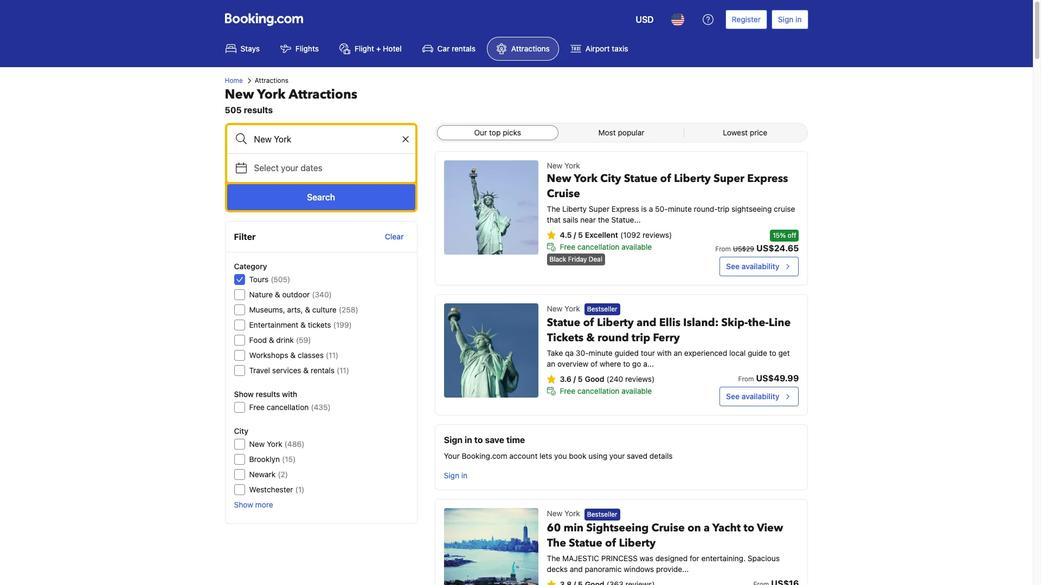 Task type: locate. For each thing, give the bounding box(es) containing it.
excellent
[[585, 231, 619, 240]]

to inside 60 min sightseeing cruise on a yacht to view the statue of liberty the majestic princess was designed for entertaining. spacious decks and panoramic windows provide...
[[744, 521, 755, 536]]

1 horizontal spatial from
[[739, 376, 754, 384]]

2 vertical spatial free
[[249, 403, 265, 412]]

1 vertical spatial cruise
[[652, 521, 685, 536]]

2 new york from the top
[[547, 510, 580, 519]]

results down travel
[[256, 390, 280, 399]]

0 vertical spatial statue
[[624, 171, 658, 186]]

statue inside 60 min sightseeing cruise on a yacht to view the statue of liberty the majestic princess was designed for entertaining. spacious decks and panoramic windows provide...
[[569, 536, 603, 551]]

an down take
[[547, 360, 556, 369]]

1 horizontal spatial super
[[714, 171, 745, 186]]

show
[[234, 390, 254, 399], [234, 501, 253, 510]]

rentals right car
[[452, 44, 476, 53]]

new york for statue
[[547, 304, 580, 314]]

& down (505)
[[275, 290, 280, 299]]

0 horizontal spatial sign in link
[[440, 467, 472, 486]]

0 horizontal spatial city
[[234, 427, 248, 436]]

0 horizontal spatial minute
[[589, 349, 613, 358]]

near
[[581, 215, 596, 225]]

5 for the
[[578, 231, 583, 240]]

5 for round
[[578, 375, 583, 384]]

0 horizontal spatial sign in
[[444, 472, 468, 481]]

new york up 60
[[547, 510, 580, 519]]

1 bestseller from the top
[[587, 306, 618, 314]]

1 vertical spatial an
[[547, 360, 556, 369]]

see availability down from us$49.99
[[727, 392, 780, 402]]

0 vertical spatial see
[[727, 262, 740, 271]]

(435)
[[311, 403, 331, 412]]

1 horizontal spatial rentals
[[452, 44, 476, 53]]

0 vertical spatial with
[[657, 349, 672, 358]]

minute inside new york new york city statue of liberty super express cruise the liberty super express is a 50-minute round-trip sightseeing cruise that sails near the statue...
[[668, 205, 692, 214]]

statue up tickets
[[547, 316, 581, 331]]

you
[[555, 452, 567, 461]]

2 available from the top
[[622, 387, 652, 396]]

and down majestic
[[570, 565, 583, 574]]

liberty up round
[[597, 316, 634, 331]]

0 vertical spatial minute
[[668, 205, 692, 214]]

york inside new york attractions 505 results
[[257, 86, 286, 104]]

0 vertical spatial show
[[234, 390, 254, 399]]

0 vertical spatial bestseller
[[587, 306, 618, 314]]

3 the from the top
[[547, 554, 561, 564]]

2 the from the top
[[547, 536, 566, 551]]

0 horizontal spatial rentals
[[311, 366, 335, 375]]

cancellation down 'excellent'
[[578, 243, 620, 252]]

1 vertical spatial minute
[[589, 349, 613, 358]]

1 horizontal spatial your
[[610, 452, 625, 461]]

guided
[[615, 349, 639, 358]]

and inside 60 min sightseeing cruise on a yacht to view the statue of liberty the majestic princess was designed for entertaining. spacious decks and panoramic windows provide...
[[570, 565, 583, 574]]

is
[[642, 205, 647, 214]]

reviews) for super
[[643, 231, 672, 240]]

home link
[[225, 76, 243, 86]]

local
[[730, 349, 746, 358]]

0 horizontal spatial express
[[612, 205, 640, 214]]

1 horizontal spatial trip
[[718, 205, 730, 214]]

classes
[[298, 351, 324, 360]]

4.5
[[560, 231, 572, 240]]

2 bestseller from the top
[[587, 511, 618, 519]]

0 horizontal spatial an
[[547, 360, 556, 369]]

lets
[[540, 452, 553, 461]]

1 vertical spatial express
[[612, 205, 640, 214]]

provide...
[[656, 565, 689, 574]]

trip left sightseeing
[[718, 205, 730, 214]]

availability down "us$29"
[[742, 262, 780, 271]]

0 vertical spatial free
[[560, 243, 576, 252]]

1 5 from the top
[[578, 231, 583, 240]]

0 vertical spatial results
[[244, 105, 273, 115]]

1 vertical spatial rentals
[[311, 366, 335, 375]]

1 horizontal spatial minute
[[668, 205, 692, 214]]

booking.com image
[[225, 13, 303, 26]]

cancellation down the good
[[578, 387, 620, 396]]

1 horizontal spatial attractions
[[289, 86, 358, 104]]

2 vertical spatial statue
[[569, 536, 603, 551]]

trip inside statue of liberty and ellis island: skip-the-line tickets & round trip ferry take qa 30-minute guided tour with an experienced local guide to get an overview of where to go a...
[[632, 331, 651, 346]]

0 horizontal spatial cruise
[[547, 187, 581, 201]]

/ for round
[[574, 375, 576, 384]]

york
[[257, 86, 286, 104], [565, 161, 580, 170], [574, 171, 598, 186], [565, 304, 580, 314], [267, 440, 283, 449], [565, 510, 580, 519]]

from down local on the bottom right of page
[[739, 376, 754, 384]]

free for round
[[560, 387, 576, 396]]

bestseller for liberty
[[587, 306, 618, 314]]

sign down your
[[444, 472, 460, 481]]

1 availability from the top
[[742, 262, 780, 271]]

2 show from the top
[[234, 501, 253, 510]]

the inside new york new york city statue of liberty super express cruise the liberty super express is a 50-minute round-trip sightseeing cruise that sails near the statue...
[[547, 205, 561, 214]]

sign in link down your
[[440, 467, 472, 486]]

1 vertical spatial your
[[610, 452, 625, 461]]

0 vertical spatial cancellation
[[578, 243, 620, 252]]

with down ferry
[[657, 349, 672, 358]]

a right on
[[704, 521, 710, 536]]

1 free cancellation available from the top
[[560, 243, 652, 252]]

0 horizontal spatial with
[[282, 390, 297, 399]]

sightseeing
[[587, 521, 649, 536]]

2 vertical spatial sign
[[444, 472, 460, 481]]

new york up tickets
[[547, 304, 580, 314]]

a inside 60 min sightseeing cruise on a yacht to view the statue of liberty the majestic princess was designed for entertaining. spacious decks and panoramic windows provide...
[[704, 521, 710, 536]]

0 horizontal spatial super
[[589, 205, 610, 214]]

1 horizontal spatial sign in link
[[772, 10, 809, 29]]

cruise
[[547, 187, 581, 201], [652, 521, 685, 536]]

0 vertical spatial cruise
[[547, 187, 581, 201]]

liberty up sails
[[563, 205, 587, 214]]

& up 30-
[[587, 331, 595, 346]]

free cancellation (435)
[[249, 403, 331, 412]]

bestseller up sightseeing
[[587, 511, 618, 519]]

flight + hotel
[[355, 44, 402, 53]]

show results with
[[234, 390, 297, 399]]

1 vertical spatial see
[[727, 392, 740, 402]]

1 vertical spatial (11)
[[337, 366, 349, 375]]

1 vertical spatial new york
[[547, 510, 580, 519]]

1 vertical spatial and
[[570, 565, 583, 574]]

minute left 'round-'
[[668, 205, 692, 214]]

& right arts, on the left bottom of page
[[305, 305, 310, 315]]

cruise up sails
[[547, 187, 581, 201]]

in for top sign in link
[[796, 15, 802, 24]]

statue up majestic
[[569, 536, 603, 551]]

in down booking.com at the bottom
[[462, 472, 468, 481]]

1 vertical spatial statue
[[547, 316, 581, 331]]

museums,
[[249, 305, 285, 315]]

1 horizontal spatial sign in
[[779, 15, 802, 24]]

1 vertical spatial /
[[574, 375, 576, 384]]

services
[[272, 366, 301, 375]]

free
[[560, 243, 576, 252], [560, 387, 576, 396], [249, 403, 265, 412]]

0 vertical spatial reviews)
[[643, 231, 672, 240]]

0 horizontal spatial trip
[[632, 331, 651, 346]]

attractions inside new york attractions 505 results
[[289, 86, 358, 104]]

/
[[574, 231, 576, 240], [574, 375, 576, 384]]

new
[[225, 86, 254, 104], [547, 161, 563, 170], [547, 171, 572, 186], [547, 304, 563, 314], [249, 440, 265, 449], [547, 510, 563, 519]]

cruise inside 60 min sightseeing cruise on a yacht to view the statue of liberty the majestic princess was designed for entertaining. spacious decks and panoramic windows provide...
[[652, 521, 685, 536]]

0 vertical spatial attractions
[[512, 44, 550, 53]]

sign in down your
[[444, 472, 468, 481]]

most popular
[[599, 128, 645, 137]]

free down 'show results with'
[[249, 403, 265, 412]]

reviews) for ferry
[[626, 375, 655, 384]]

show more
[[234, 501, 273, 510]]

flight
[[355, 44, 374, 53]]

view
[[757, 521, 784, 536]]

1 vertical spatial a
[[704, 521, 710, 536]]

1 vertical spatial sign
[[444, 436, 463, 446]]

with
[[657, 349, 672, 358], [282, 390, 297, 399]]

1 vertical spatial free cancellation available
[[560, 387, 652, 396]]

1 horizontal spatial an
[[674, 349, 683, 358]]

your left dates
[[281, 163, 299, 173]]

availability down from us$49.99
[[742, 392, 780, 402]]

1 vertical spatial show
[[234, 501, 253, 510]]

new inside new york attractions 505 results
[[225, 86, 254, 104]]

2 free cancellation available from the top
[[560, 387, 652, 396]]

1 available from the top
[[622, 243, 652, 252]]

usd button
[[630, 7, 661, 33]]

a
[[649, 205, 653, 214], [704, 521, 710, 536]]

filter
[[234, 232, 256, 242]]

2 see availability from the top
[[727, 392, 780, 402]]

1 new york from the top
[[547, 304, 580, 314]]

1 vertical spatial availability
[[742, 392, 780, 402]]

flight + hotel link
[[330, 37, 411, 61]]

airport taxis link
[[561, 37, 638, 61]]

0 vertical spatial a
[[649, 205, 653, 214]]

0 vertical spatial availability
[[742, 262, 780, 271]]

30-
[[576, 349, 589, 358]]

0 vertical spatial sign in
[[779, 15, 802, 24]]

a inside new york new york city statue of liberty super express cruise the liberty super express is a 50-minute round-trip sightseeing cruise that sails near the statue...
[[649, 205, 653, 214]]

show down travel
[[234, 390, 254, 399]]

tours (505)
[[249, 275, 290, 284]]

of up the good
[[591, 360, 598, 369]]

city up the
[[601, 171, 622, 186]]

us$49.99
[[757, 374, 799, 384]]

see availability
[[727, 262, 780, 271], [727, 392, 780, 402]]

0 vertical spatial trip
[[718, 205, 730, 214]]

statue inside statue of liberty and ellis island: skip-the-line tickets & round trip ferry take qa 30-minute guided tour with an experienced local guide to get an overview of where to go a...
[[547, 316, 581, 331]]

ellis
[[660, 316, 681, 331]]

cruise left on
[[652, 521, 685, 536]]

1 horizontal spatial and
[[637, 316, 657, 331]]

register link
[[726, 10, 768, 29]]

of up the 50-
[[661, 171, 672, 186]]

(2)
[[278, 470, 288, 480]]

to left view
[[744, 521, 755, 536]]

1 see availability from the top
[[727, 262, 780, 271]]

1 vertical spatial see availability
[[727, 392, 780, 402]]

flights
[[296, 44, 319, 53]]

see availability for statue of liberty and ellis island: skip-the-line tickets & round trip ferry
[[727, 392, 780, 402]]

from inside from us$49.99
[[739, 376, 754, 384]]

0 vertical spatial free cancellation available
[[560, 243, 652, 252]]

express up sightseeing
[[748, 171, 789, 186]]

5 left the good
[[578, 375, 583, 384]]

2 5 from the top
[[578, 375, 583, 384]]

0 vertical spatial new york
[[547, 304, 580, 314]]

panoramic
[[585, 565, 622, 574]]

results right 505
[[244, 105, 273, 115]]

1 vertical spatial free
[[560, 387, 576, 396]]

and left ellis
[[637, 316, 657, 331]]

show left the more
[[234, 501, 253, 510]]

available down (240
[[622, 387, 652, 396]]

of
[[661, 171, 672, 186], [584, 316, 595, 331], [591, 360, 598, 369], [605, 536, 617, 551]]

see down from us$49.99
[[727, 392, 740, 402]]

0 vertical spatial in
[[796, 15, 802, 24]]

1 vertical spatial from
[[739, 376, 754, 384]]

new york (486)
[[249, 440, 305, 449]]

0 vertical spatial available
[[622, 243, 652, 252]]

reviews) down the 50-
[[643, 231, 672, 240]]

2 see from the top
[[727, 392, 740, 402]]

available for ferry
[[622, 387, 652, 396]]

trip up tour
[[632, 331, 651, 346]]

1 the from the top
[[547, 205, 561, 214]]

the down 60
[[547, 536, 566, 551]]

super up sightseeing
[[714, 171, 745, 186]]

/ right 4.5
[[574, 231, 576, 240]]

tickets
[[547, 331, 584, 346]]

0 vertical spatial the
[[547, 205, 561, 214]]

0 horizontal spatial your
[[281, 163, 299, 173]]

show inside button
[[234, 501, 253, 510]]

(1)
[[295, 486, 305, 495]]

the up that
[[547, 205, 561, 214]]

sign in link right the register link
[[772, 10, 809, 29]]

0 vertical spatial /
[[574, 231, 576, 240]]

see for the-
[[727, 392, 740, 402]]

0 vertical spatial sign
[[779, 15, 794, 24]]

an down ferry
[[674, 349, 683, 358]]

tickets
[[308, 321, 331, 330]]

(11) right classes
[[326, 351, 339, 360]]

15%
[[773, 232, 786, 240]]

express up the "statue..."
[[612, 205, 640, 214]]

2 vertical spatial attractions
[[289, 86, 358, 104]]

round
[[598, 331, 629, 346]]

in right "register"
[[796, 15, 802, 24]]

0 horizontal spatial attractions
[[255, 77, 289, 85]]

1 vertical spatial sign in
[[444, 472, 468, 481]]

0 horizontal spatial a
[[649, 205, 653, 214]]

2 vertical spatial the
[[547, 554, 561, 564]]

super up the
[[589, 205, 610, 214]]

a right is
[[649, 205, 653, 214]]

1 vertical spatial sign in link
[[440, 467, 472, 486]]

2 horizontal spatial attractions
[[512, 44, 550, 53]]

rentals down classes
[[311, 366, 335, 375]]

0 vertical spatial rentals
[[452, 44, 476, 53]]

show for show results with
[[234, 390, 254, 399]]

0 vertical spatial express
[[748, 171, 789, 186]]

bestseller up round
[[587, 306, 618, 314]]

available
[[622, 243, 652, 252], [622, 387, 652, 396]]

sign up your
[[444, 436, 463, 446]]

1 horizontal spatial a
[[704, 521, 710, 536]]

sign for top sign in link
[[779, 15, 794, 24]]

statue up is
[[624, 171, 658, 186]]

outdoor
[[282, 290, 310, 299]]

free cancellation available down 3.6 / 5 good (240 reviews)
[[560, 387, 652, 396]]

free cancellation available down 'excellent'
[[560, 243, 652, 252]]

60 min sightseeing cruise on a yacht to view the statue of liberty the majestic princess was designed for entertaining. spacious decks and panoramic windows provide...
[[547, 521, 784, 574]]

& inside statue of liberty and ellis island: skip-the-line tickets & round trip ferry take qa 30-minute guided tour with an experienced local guide to get an overview of where to go a...
[[587, 331, 595, 346]]

0 vertical spatial city
[[601, 171, 622, 186]]

1 horizontal spatial with
[[657, 349, 672, 358]]

1 horizontal spatial cruise
[[652, 521, 685, 536]]

sign in right "register"
[[779, 15, 802, 24]]

(11) down the (199)
[[337, 366, 349, 375]]

with up free cancellation (435)
[[282, 390, 297, 399]]

lowest price
[[723, 128, 768, 137]]

/ for the
[[574, 231, 576, 240]]

on
[[688, 521, 701, 536]]

island:
[[684, 316, 719, 331]]

liberty inside statue of liberty and ellis island: skip-the-line tickets & round trip ferry take qa 30-minute guided tour with an experienced local guide to get an overview of where to go a...
[[597, 316, 634, 331]]

to left save
[[475, 436, 483, 446]]

cancellation
[[578, 243, 620, 252], [578, 387, 620, 396], [267, 403, 309, 412]]

of inside new york new york city statue of liberty super express cruise the liberty super express is a 50-minute round-trip sightseeing cruise that sails near the statue...
[[661, 171, 672, 186]]

minute inside statue of liberty and ellis island: skip-the-line tickets & round trip ferry take qa 30-minute guided tour with an experienced local guide to get an overview of where to go a...
[[589, 349, 613, 358]]

in for the left sign in link
[[462, 472, 468, 481]]

our top picks
[[474, 128, 521, 137]]

see down "us$29"
[[727, 262, 740, 271]]

your right 'using'
[[610, 452, 625, 461]]

workshops
[[249, 351, 288, 360]]

westchester (1)
[[249, 486, 305, 495]]

new york city statue of liberty super express cruise image
[[444, 161, 539, 255]]

the up decks
[[547, 554, 561, 564]]

liberty up was
[[619, 536, 656, 551]]

0 vertical spatial from
[[716, 245, 731, 253]]

most
[[599, 128, 616, 137]]

friday
[[568, 256, 587, 264]]

0 vertical spatial your
[[281, 163, 299, 173]]

5
[[578, 231, 583, 240], [578, 375, 583, 384]]

free down 4.5
[[560, 243, 576, 252]]

1 vertical spatial bestseller
[[587, 511, 618, 519]]

sign right "register"
[[779, 15, 794, 24]]

(11)
[[326, 351, 339, 360], [337, 366, 349, 375]]

to
[[770, 349, 777, 358], [623, 360, 631, 369], [475, 436, 483, 446], [744, 521, 755, 536]]

1 vertical spatial attractions
[[255, 77, 289, 85]]

from us$49.99
[[739, 374, 799, 384]]

of down sightseeing
[[605, 536, 617, 551]]

in up booking.com at the bottom
[[465, 436, 473, 446]]

5 right 4.5
[[578, 231, 583, 240]]

1 show from the top
[[234, 390, 254, 399]]

1 see from the top
[[727, 262, 740, 271]]

1 horizontal spatial express
[[748, 171, 789, 186]]

Where are you going? search field
[[227, 125, 415, 154]]

price
[[750, 128, 768, 137]]

1 vertical spatial the
[[547, 536, 566, 551]]

availability
[[742, 262, 780, 271], [742, 392, 780, 402]]

1 vertical spatial available
[[622, 387, 652, 396]]

reviews) down go
[[626, 375, 655, 384]]

cancellation for trip
[[578, 387, 620, 396]]

sign in link
[[772, 10, 809, 29], [440, 467, 472, 486]]

1 vertical spatial 5
[[578, 375, 583, 384]]

available down (1092
[[622, 243, 652, 252]]

0 horizontal spatial and
[[570, 565, 583, 574]]

free down 3.6
[[560, 387, 576, 396]]

0 horizontal spatial from
[[716, 245, 731, 253]]

& up (59)
[[301, 321, 306, 330]]

workshops & classes (11)
[[249, 351, 339, 360]]

see availability down "us$29"
[[727, 262, 780, 271]]

account
[[510, 452, 538, 461]]

with inside statue of liberty and ellis island: skip-the-line tickets & round trip ferry take qa 30-minute guided tour with an experienced local guide to get an overview of where to go a...
[[657, 349, 672, 358]]

sign in for top sign in link
[[779, 15, 802, 24]]

&
[[275, 290, 280, 299], [305, 305, 310, 315], [301, 321, 306, 330], [587, 331, 595, 346], [269, 336, 274, 345], [291, 351, 296, 360], [303, 366, 309, 375]]

/ right 3.6
[[574, 375, 576, 384]]

1 horizontal spatial city
[[601, 171, 622, 186]]

experienced
[[685, 349, 728, 358]]

city down 'show results with'
[[234, 427, 248, 436]]

minute up where
[[589, 349, 613, 358]]

an
[[674, 349, 683, 358], [547, 360, 556, 369]]

cancellation down 'show results with'
[[267, 403, 309, 412]]

2 availability from the top
[[742, 392, 780, 402]]

from left "us$29"
[[716, 245, 731, 253]]



Task type: vqa. For each thing, say whether or not it's contained in the screenshot.
the middle Called
no



Task type: describe. For each thing, give the bounding box(es) containing it.
show more button
[[234, 500, 273, 511]]

entertaining.
[[702, 554, 746, 564]]

available for super
[[622, 243, 652, 252]]

entertainment & tickets (199)
[[249, 321, 352, 330]]

details
[[650, 452, 673, 461]]

rentals inside "link"
[[452, 44, 476, 53]]

and inside statue of liberty and ellis island: skip-the-line tickets & round trip ferry take qa 30-minute guided tour with an experienced local guide to get an overview of where to go a...
[[637, 316, 657, 331]]

our
[[474, 128, 487, 137]]

60
[[547, 521, 561, 536]]

guide
[[748, 349, 768, 358]]

505
[[225, 105, 242, 115]]

go
[[633, 360, 642, 369]]

statue inside new york new york city statue of liberty super express cruise the liberty super express is a 50-minute round-trip sightseeing cruise that sails near the statue...
[[624, 171, 658, 186]]

to left go
[[623, 360, 631, 369]]

food & drink (59)
[[249, 336, 311, 345]]

round-
[[694, 205, 718, 214]]

to left get
[[770, 349, 777, 358]]

booking.com
[[462, 452, 508, 461]]

qa
[[565, 349, 574, 358]]

flights link
[[271, 37, 328, 61]]

overview
[[558, 360, 589, 369]]

(258)
[[339, 305, 359, 315]]

us$24.65
[[757, 244, 799, 253]]

cruise inside new york new york city statue of liberty super express cruise the liberty super express is a 50-minute round-trip sightseeing cruise that sails near the statue...
[[547, 187, 581, 201]]

& left drink
[[269, 336, 274, 345]]

1 vertical spatial results
[[256, 390, 280, 399]]

car
[[438, 44, 450, 53]]

statue of liberty and ellis island: skip-the-line tickets & round trip ferry image
[[444, 304, 539, 398]]

from inside '15% off from us$29 us$24.65'
[[716, 245, 731, 253]]

travel
[[249, 366, 270, 375]]

food
[[249, 336, 267, 345]]

statue...
[[612, 215, 641, 225]]

nature
[[249, 290, 273, 299]]

was
[[640, 554, 654, 564]]

tours
[[249, 275, 269, 284]]

brooklyn
[[249, 455, 280, 464]]

your
[[444, 452, 460, 461]]

sign for the left sign in link
[[444, 472, 460, 481]]

windows
[[624, 565, 654, 574]]

3.6 / 5 good (240 reviews)
[[560, 375, 655, 384]]

liberty inside 60 min sightseeing cruise on a yacht to view the statue of liberty the majestic princess was designed for entertaining. spacious decks and panoramic windows provide...
[[619, 536, 656, 551]]

of inside 60 min sightseeing cruise on a yacht to view the statue of liberty the majestic princess was designed for entertaining. spacious decks and panoramic windows provide...
[[605, 536, 617, 551]]

availability for new york city statue of liberty super express cruise
[[742, 262, 780, 271]]

using
[[589, 452, 608, 461]]

free cancellation available for liberty
[[560, 243, 652, 252]]

designed
[[656, 554, 688, 564]]

city inside new york new york city statue of liberty super express cruise the liberty super express is a 50-minute round-trip sightseeing cruise that sails near the statue...
[[601, 171, 622, 186]]

see for liberty
[[727, 262, 740, 271]]

bestseller for sightseeing
[[587, 511, 618, 519]]

show for show more
[[234, 501, 253, 510]]

museums, arts, & culture (258)
[[249, 305, 359, 315]]

2 vertical spatial cancellation
[[267, 403, 309, 412]]

attractions link
[[487, 37, 559, 61]]

that
[[547, 215, 561, 225]]

off
[[788, 232, 797, 240]]

3.6
[[560, 375, 572, 384]]

1 vertical spatial super
[[589, 205, 610, 214]]

liberty up 'round-'
[[674, 171, 711, 186]]

15% off from us$29 us$24.65
[[716, 232, 799, 253]]

free for the
[[560, 243, 576, 252]]

picks
[[503, 128, 521, 137]]

+
[[376, 44, 381, 53]]

yacht
[[713, 521, 741, 536]]

free cancellation available for trip
[[560, 387, 652, 396]]

(15)
[[282, 455, 296, 464]]

car rentals
[[438, 44, 476, 53]]

for
[[690, 554, 700, 564]]

brooklyn (15)
[[249, 455, 296, 464]]

take
[[547, 349, 563, 358]]

decks
[[547, 565, 568, 574]]

culture
[[312, 305, 337, 315]]

min
[[564, 521, 584, 536]]

hotel
[[383, 44, 402, 53]]

new york new york city statue of liberty super express cruise the liberty super express is a 50-minute round-trip sightseeing cruise that sails near the statue...
[[547, 161, 796, 225]]

register
[[732, 15, 761, 24]]

availability for statue of liberty and ellis island: skip-the-line tickets & round trip ferry
[[742, 392, 780, 402]]

popular
[[618, 128, 645, 137]]

(59)
[[296, 336, 311, 345]]

0 vertical spatial an
[[674, 349, 683, 358]]

sign in to save time
[[444, 436, 525, 446]]

ferry
[[653, 331, 680, 346]]

1 vertical spatial with
[[282, 390, 297, 399]]

clear button
[[381, 227, 408, 247]]

1 vertical spatial in
[[465, 436, 473, 446]]

clear
[[385, 232, 404, 241]]

line
[[769, 316, 791, 331]]

sign in for the left sign in link
[[444, 472, 468, 481]]

new york for 60
[[547, 510, 580, 519]]

results inside new york attractions 505 results
[[244, 105, 273, 115]]

your booking.com account lets you book using your saved details
[[444, 452, 673, 461]]

travel services & rentals (11)
[[249, 366, 349, 375]]

see availability for new york city statue of liberty super express cruise
[[727, 262, 780, 271]]

(486)
[[285, 440, 305, 449]]

1 vertical spatial city
[[234, 427, 248, 436]]

search
[[307, 193, 335, 202]]

60 min sightseeing cruise on a yacht to view the statue of liberty image
[[444, 509, 539, 586]]

airport
[[586, 44, 610, 53]]

black friday deal
[[550, 256, 603, 264]]

the
[[598, 215, 610, 225]]

category
[[234, 262, 267, 271]]

book
[[569, 452, 587, 461]]

trip inside new york new york city statue of liberty super express cruise the liberty super express is a 50-minute round-trip sightseeing cruise that sails near the statue...
[[718, 205, 730, 214]]

where
[[600, 360, 621, 369]]

entertainment
[[249, 321, 299, 330]]

sightseeing
[[732, 205, 772, 214]]

(1092
[[621, 231, 641, 240]]

stays link
[[216, 37, 269, 61]]

& up travel services & rentals (11)
[[291, 351, 296, 360]]

0 vertical spatial sign in link
[[772, 10, 809, 29]]

(240
[[607, 375, 624, 384]]

& down classes
[[303, 366, 309, 375]]

statue of liberty and ellis island: skip-the-line tickets & round trip ferry take qa 30-minute guided tour with an experienced local guide to get an overview of where to go a...
[[547, 316, 791, 369]]

top
[[489, 128, 501, 137]]

time
[[507, 436, 525, 446]]

of up tickets
[[584, 316, 595, 331]]

cancellation for liberty
[[578, 243, 620, 252]]

car rentals link
[[413, 37, 485, 61]]

select
[[254, 163, 279, 173]]

usd
[[636, 15, 654, 24]]

home
[[225, 77, 243, 85]]

0 vertical spatial (11)
[[326, 351, 339, 360]]



